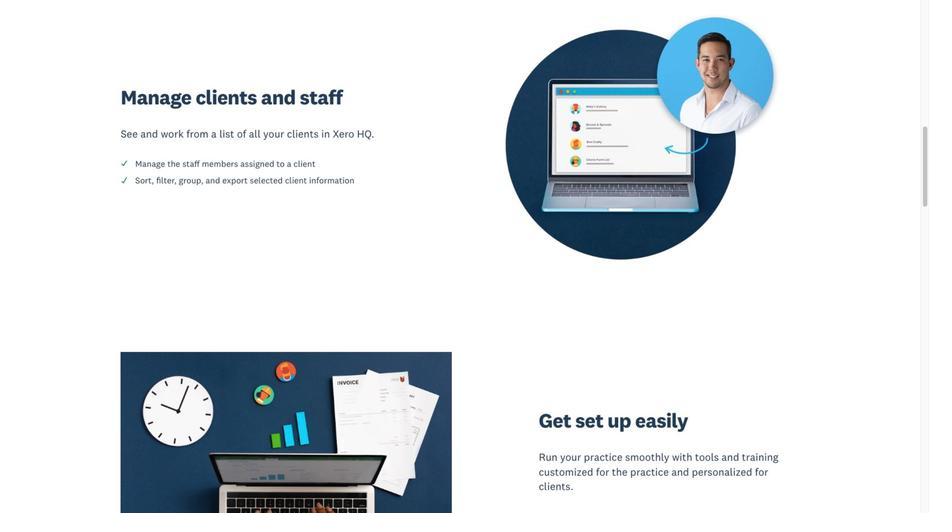 Task type: vqa. For each thing, say whether or not it's contained in the screenshot.
KEEP
no



Task type: describe. For each thing, give the bounding box(es) containing it.
a list of all an accounting practice's clients displays on a laptop. image
[[469, 6, 801, 271]]



